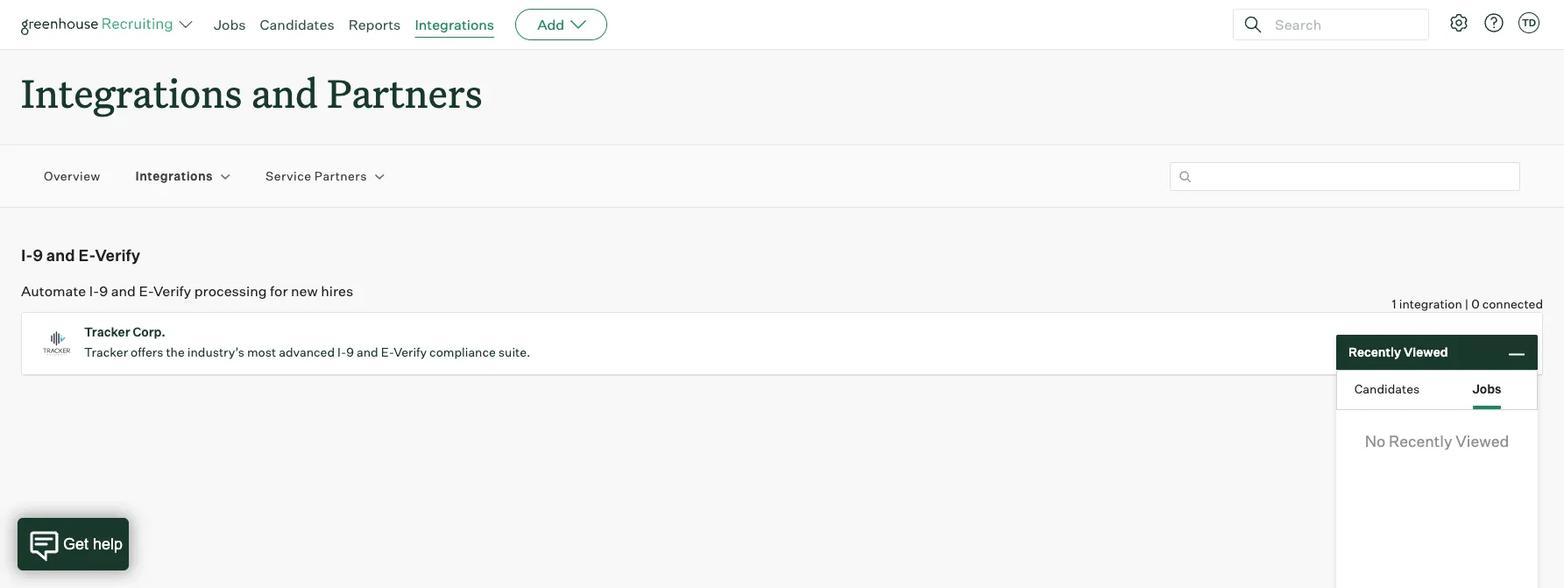 Task type: vqa. For each thing, say whether or not it's contained in the screenshot.
Tracker Corp. Tracker offers the industry's most advanced I-9 and E-Verify compliance suite.
yes



Task type: describe. For each thing, give the bounding box(es) containing it.
0 vertical spatial recently
[[1349, 345, 1402, 360]]

9 inside tracker corp. tracker offers the industry's most advanced i-9 and e-verify compliance suite.
[[346, 345, 354, 360]]

0 vertical spatial integrations link
[[415, 16, 495, 33]]

tab list containing candidates
[[1338, 371, 1538, 409]]

reports
[[349, 16, 401, 33]]

1 horizontal spatial viewed
[[1457, 431, 1510, 451]]

integration
[[1400, 297, 1463, 311]]

td
[[1523, 17, 1537, 29]]

suite.
[[499, 345, 531, 360]]

hires
[[321, 282, 354, 300]]

1
[[1393, 297, 1397, 311]]

and down candidates link
[[251, 67, 318, 118]]

i- inside tracker corp. tracker offers the industry's most advanced i-9 and e-verify compliance suite.
[[338, 345, 346, 360]]

service partners
[[266, 169, 367, 184]]

1 vertical spatial jobs
[[1473, 381, 1502, 396]]

advanced
[[279, 345, 335, 360]]

i-9 and e-verify
[[21, 246, 140, 265]]

e- inside tracker corp. tracker offers the industry's most advanced i-9 and e-verify compliance suite.
[[381, 345, 394, 360]]

0 horizontal spatial integrations link
[[136, 168, 213, 185]]

and inside tracker corp. tracker offers the industry's most advanced i-9 and e-verify compliance suite.
[[357, 345, 378, 360]]

processing
[[194, 282, 267, 300]]

0 vertical spatial viewed
[[1404, 345, 1449, 360]]

recently viewed
[[1349, 345, 1449, 360]]

Search text field
[[1271, 12, 1413, 37]]

1 vertical spatial e-
[[139, 282, 153, 300]]

service partners link
[[266, 168, 367, 185]]

integrations and partners
[[21, 67, 483, 118]]

corp.
[[133, 325, 165, 339]]

1 vertical spatial 9
[[99, 282, 108, 300]]

add
[[538, 16, 565, 33]]

reports link
[[349, 16, 401, 33]]



Task type: locate. For each thing, give the bounding box(es) containing it.
verify up automate i-9 and e-verify processing for new hires
[[95, 246, 140, 265]]

0 vertical spatial candidates
[[260, 16, 335, 33]]

recently right no
[[1390, 431, 1453, 451]]

9 right advanced
[[346, 345, 354, 360]]

most
[[247, 345, 276, 360]]

viewed
[[1404, 345, 1449, 360], [1457, 431, 1510, 451]]

1 vertical spatial i-
[[89, 282, 99, 300]]

0 vertical spatial e-
[[78, 246, 95, 265]]

tracker left corp. at left
[[84, 325, 130, 339]]

and right advanced
[[357, 345, 378, 360]]

0 horizontal spatial i-
[[21, 246, 33, 265]]

1 vertical spatial candidates
[[1355, 381, 1421, 396]]

integrations
[[415, 16, 495, 33], [21, 67, 242, 118], [136, 169, 213, 184]]

tracker corp. tracker offers the industry's most advanced i-9 and e-verify compliance suite.
[[84, 325, 531, 360]]

and
[[251, 67, 318, 118], [46, 246, 75, 265], [111, 282, 136, 300], [357, 345, 378, 360]]

0 horizontal spatial e-
[[78, 246, 95, 265]]

1 tracker from the top
[[84, 325, 130, 339]]

2 tracker from the top
[[84, 345, 128, 360]]

and up corp. at left
[[111, 282, 136, 300]]

partners right service
[[315, 169, 367, 184]]

automate i-9 and e-verify processing for new hires
[[21, 282, 354, 300]]

1 horizontal spatial verify
[[153, 282, 191, 300]]

add button
[[516, 9, 608, 40]]

1 horizontal spatial i-
[[89, 282, 99, 300]]

9
[[33, 246, 43, 265], [99, 282, 108, 300], [346, 345, 354, 360]]

i- up automate
[[21, 246, 33, 265]]

jobs link
[[214, 16, 246, 33]]

e- up corp. at left
[[139, 282, 153, 300]]

verify
[[95, 246, 140, 265], [153, 282, 191, 300], [394, 345, 427, 360]]

jobs left candidates link
[[214, 16, 246, 33]]

e-
[[78, 246, 95, 265], [139, 282, 153, 300], [381, 345, 394, 360]]

2 vertical spatial i-
[[338, 345, 346, 360]]

1 vertical spatial viewed
[[1457, 431, 1510, 451]]

i- down i-9 and e-verify
[[89, 282, 99, 300]]

0 vertical spatial jobs
[[214, 16, 246, 33]]

no recently viewed
[[1366, 431, 1510, 451]]

tracker
[[84, 325, 130, 339], [84, 345, 128, 360]]

partners
[[327, 67, 483, 118], [315, 169, 367, 184]]

i- right advanced
[[338, 345, 346, 360]]

1 vertical spatial integrations link
[[136, 168, 213, 185]]

tab list
[[1338, 371, 1538, 409]]

e- up automate
[[78, 246, 95, 265]]

0 vertical spatial integrations
[[415, 16, 495, 33]]

0 vertical spatial 9
[[33, 246, 43, 265]]

2 vertical spatial verify
[[394, 345, 427, 360]]

0 horizontal spatial candidates
[[260, 16, 335, 33]]

1 vertical spatial verify
[[153, 282, 191, 300]]

0 horizontal spatial jobs
[[214, 16, 246, 33]]

for
[[270, 282, 288, 300]]

0 vertical spatial partners
[[327, 67, 483, 118]]

None text field
[[1170, 162, 1521, 191]]

service
[[266, 169, 312, 184]]

td button
[[1516, 9, 1544, 37]]

verify up corp. at left
[[153, 282, 191, 300]]

9 up automate
[[33, 246, 43, 265]]

|
[[1466, 297, 1470, 311]]

1 horizontal spatial candidates
[[1355, 381, 1421, 396]]

industry's
[[187, 345, 245, 360]]

1 vertical spatial tracker
[[84, 345, 128, 360]]

verify inside tracker corp. tracker offers the industry's most advanced i-9 and e-verify compliance suite.
[[394, 345, 427, 360]]

2 horizontal spatial 9
[[346, 345, 354, 360]]

overview
[[44, 169, 100, 184]]

0
[[1472, 297, 1480, 311]]

recently
[[1349, 345, 1402, 360], [1390, 431, 1453, 451]]

2 vertical spatial 9
[[346, 345, 354, 360]]

partners down reports link
[[327, 67, 483, 118]]

0 vertical spatial i-
[[21, 246, 33, 265]]

2 horizontal spatial i-
[[338, 345, 346, 360]]

overview link
[[44, 168, 100, 185]]

1 horizontal spatial 9
[[99, 282, 108, 300]]

candidates link
[[260, 16, 335, 33]]

connected
[[1483, 297, 1544, 311]]

offers
[[131, 345, 163, 360]]

2 horizontal spatial verify
[[394, 345, 427, 360]]

2 vertical spatial integrations
[[136, 169, 213, 184]]

0 horizontal spatial viewed
[[1404, 345, 1449, 360]]

recently down 1
[[1349, 345, 1402, 360]]

automate
[[21, 282, 86, 300]]

2 vertical spatial e-
[[381, 345, 394, 360]]

the
[[166, 345, 185, 360]]

0 horizontal spatial verify
[[95, 246, 140, 265]]

1 vertical spatial partners
[[315, 169, 367, 184]]

td button
[[1519, 12, 1540, 33]]

1 horizontal spatial jobs
[[1473, 381, 1502, 396]]

1 horizontal spatial e-
[[139, 282, 153, 300]]

candidates
[[260, 16, 335, 33], [1355, 381, 1421, 396]]

greenhouse recruiting image
[[21, 14, 179, 35]]

1 horizontal spatial integrations link
[[415, 16, 495, 33]]

1 vertical spatial recently
[[1390, 431, 1453, 451]]

and up automate
[[46, 246, 75, 265]]

configure image
[[1449, 12, 1470, 33]]

no
[[1366, 431, 1386, 451]]

2 horizontal spatial e-
[[381, 345, 394, 360]]

compliance
[[430, 345, 496, 360]]

0 vertical spatial verify
[[95, 246, 140, 265]]

1 vertical spatial integrations
[[21, 67, 242, 118]]

verify left compliance
[[394, 345, 427, 360]]

jobs
[[214, 16, 246, 33], [1473, 381, 1502, 396]]

candidates down recently viewed
[[1355, 381, 1421, 396]]

new
[[291, 282, 318, 300]]

candidates right jobs link
[[260, 16, 335, 33]]

e- left compliance
[[381, 345, 394, 360]]

0 vertical spatial tracker
[[84, 325, 130, 339]]

9 down i-9 and e-verify
[[99, 282, 108, 300]]

i-
[[21, 246, 33, 265], [89, 282, 99, 300], [338, 345, 346, 360]]

integrations link
[[415, 16, 495, 33], [136, 168, 213, 185]]

0 horizontal spatial 9
[[33, 246, 43, 265]]

tracker left offers
[[84, 345, 128, 360]]

jobs up no recently viewed
[[1473, 381, 1502, 396]]

1 integration | 0 connected
[[1393, 297, 1544, 311]]



